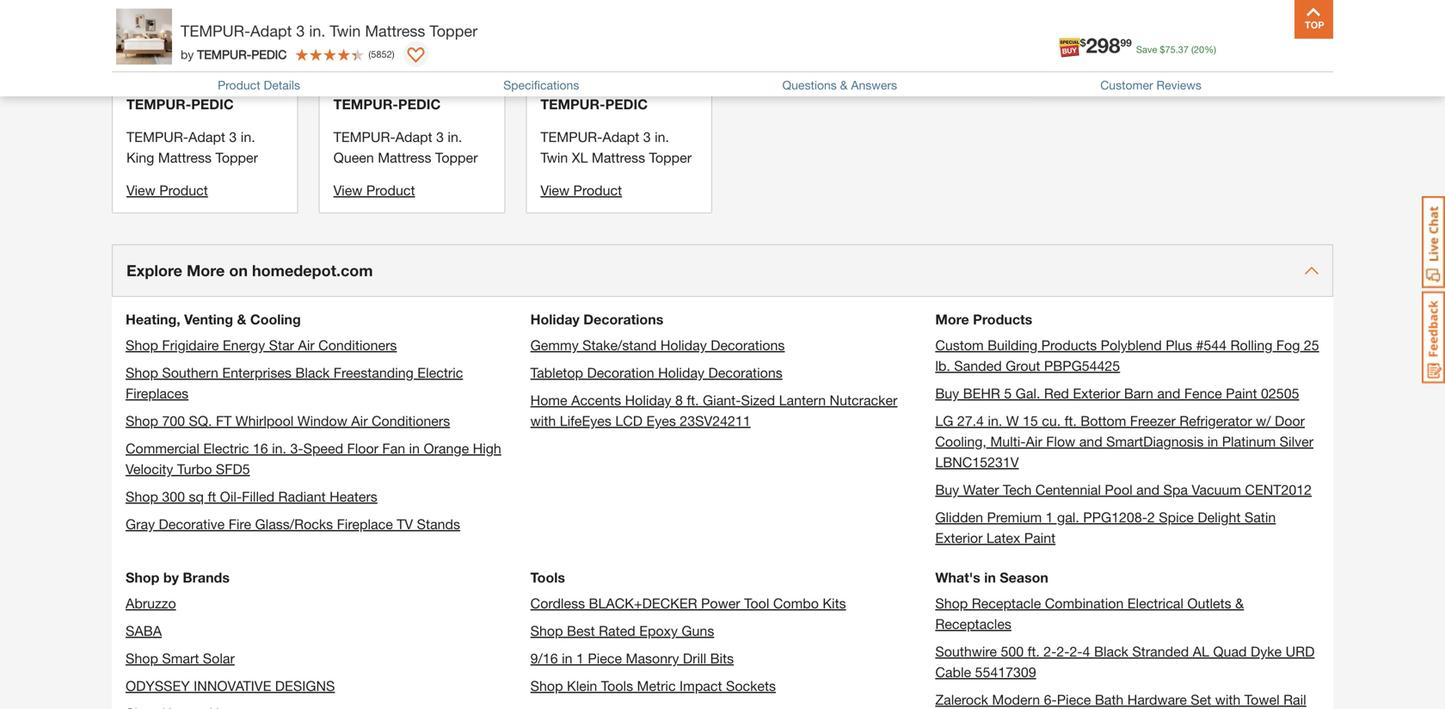 Task type: vqa. For each thing, say whether or not it's contained in the screenshot.
right TEMPUR-PEDIC
yes



Task type: describe. For each thing, give the bounding box(es) containing it.
6-
[[1044, 692, 1057, 708]]

lg 27.4 in. w 15 cu. ft. bottom freezer refrigerator w/ door cooling, multi-air flow and smartdiagnosis in platinum silver lbnc15231v link
[[936, 413, 1314, 470]]

the home depot logo image
[[117, 14, 172, 69]]

ft. inside the lg 27.4 in. w 15 cu. ft. bottom freezer refrigerator w/ door cooling, multi-air flow and smartdiagnosis in platinum silver lbnc15231v
[[1065, 413, 1077, 429]]

set
[[1191, 692, 1212, 708]]

glass/rocks
[[255, 516, 333, 532]]

tempur- up the "product details"
[[197, 47, 251, 61]]

shop best rated epoxy guns link
[[531, 623, 714, 639]]

buy for buy behr 5 gal. red exterior barn and fence paint 02505
[[936, 385, 960, 402]]

pedic for tempur-adapt 3 in. king mattress topper
[[191, 96, 234, 112]]

combination
[[1045, 595, 1124, 612]]

enterprises
[[222, 365, 292, 381]]

zalerock modern 6-piece bath hardware set with towel rail link
[[936, 692, 1307, 709]]

cent2012
[[1245, 482, 1312, 498]]

refrigerator
[[1180, 413, 1253, 429]]

holiday for accents
[[625, 392, 672, 408]]

buy water tech centennial pool and spa vacuum cent2012
[[936, 482, 1312, 498]]

shop for shop receptacle combination electrical outlets & receptacles
[[936, 595, 968, 612]]

flow
[[1047, 433, 1076, 450]]

fireplaces
[[126, 385, 189, 402]]

solar
[[203, 650, 235, 667]]

in right 9/16
[[562, 650, 573, 667]]

shop for shop by brands
[[126, 569, 160, 586]]

paint inside glidden premium 1 gal. ppg1208-2 spice delight satin exterior latex paint
[[1025, 530, 1056, 546]]

tempur-pedic link for twin
[[541, 96, 698, 113]]

view product link for twin
[[541, 182, 698, 199]]

tempur-adapt 3 in. king mattress topper
[[126, 129, 258, 166]]

silver
[[1280, 433, 1314, 450]]

tempur- inside tempur-adapt 3 in. king mattress topper
[[126, 129, 188, 145]]

1 horizontal spatial (
[[1192, 44, 1194, 55]]

southwire 500 ft. 2-2-2-4 black stranded al quad dyke urd cable 55417309
[[936, 643, 1315, 680]]

in. for tempur-adapt 3 in. twin xl mattress topper
[[655, 129, 669, 145]]

twin for xl
[[541, 149, 568, 166]]

click to redirect to view my cart page image
[[1289, 21, 1310, 41]]

custom building products polyblend plus #544 rolling fog 25 lb. sanded grout pbpg54425 link
[[936, 337, 1320, 374]]

1 horizontal spatial exterior
[[1073, 385, 1121, 402]]

multi-
[[991, 433, 1026, 450]]

20
[[1194, 44, 1205, 55]]

king
[[126, 149, 154, 166]]

tempur- down specifications
[[541, 96, 605, 112]]

5852
[[371, 49, 392, 60]]

topper for tempur-adapt 3 in. twin mattress topper
[[430, 22, 478, 40]]

designs
[[275, 678, 335, 694]]

gemmy stake/stand holiday decorations
[[531, 337, 785, 353]]

topper for tempur-adapt 3 in. king mattress topper
[[215, 149, 258, 166]]

tech
[[1003, 482, 1032, 498]]

tabletop decoration holiday decorations link
[[531, 365, 783, 381]]

electric inside commercial electric 16 in. 3-speed floor fan in orange high velocity turbo sfd5
[[203, 440, 249, 457]]

details
[[264, 78, 300, 92]]

decorations for decoration
[[709, 365, 783, 381]]

rated
[[599, 623, 636, 639]]

in inside commercial electric 16 in. 3-speed floor fan in orange high velocity turbo sfd5
[[409, 440, 420, 457]]

power
[[701, 595, 741, 612]]

adapt for tempur-adapt 3 in. twin mattress topper
[[250, 22, 292, 40]]

0 horizontal spatial by
[[163, 569, 179, 586]]

hardware
[[1128, 692, 1187, 708]]

$ inside the $ 298 99
[[1081, 37, 1086, 49]]

1 vertical spatial &
[[237, 311, 246, 328]]

pbpg54425
[[1045, 358, 1121, 374]]

shop klein tools metric impact sockets
[[531, 678, 776, 694]]

2 2- from the left
[[1057, 643, 1070, 660]]

window
[[298, 413, 347, 429]]

shop for shop 700 sq. ft whirlpool window air conditioners
[[126, 413, 158, 429]]

1 horizontal spatial tools
[[601, 678, 633, 694]]

whirlpool
[[236, 413, 294, 429]]

plus
[[1166, 337, 1193, 353]]

3 for tempur-adapt 3 in. king mattress topper
[[229, 129, 237, 145]]

10pm
[[273, 33, 310, 49]]

tempur-adapt 3 in. twin xl mattress topper
[[541, 129, 692, 166]]

satin
[[1245, 509, 1276, 525]]

mattress for queen
[[378, 149, 432, 166]]

dyke
[[1251, 643, 1282, 660]]

shop 700 sq. ft whirlpool window air conditioners
[[126, 413, 450, 429]]

electrical
[[1128, 595, 1184, 612]]

gemmy stake/stand holiday decorations link
[[531, 337, 785, 353]]

southwire 500 ft. 2-2-2-4 black stranded al quad dyke urd cable 55417309 link
[[936, 643, 1315, 680]]

buy behr 5 gal. red exterior barn and fence paint 02505 link
[[936, 385, 1300, 402]]

0 vertical spatial and
[[1158, 385, 1181, 402]]

heaters
[[330, 488, 378, 505]]

shop for shop best rated epoxy guns
[[531, 623, 563, 639]]

odyssey innovative designs link
[[126, 678, 335, 694]]

al
[[1193, 643, 1210, 660]]

home accents holiday 8 ft. giant-sized lantern nutcracker with lifeeyes lcd eyes 23sv24211
[[531, 392, 898, 429]]

in. inside the lg 27.4 in. w 15 cu. ft. bottom freezer refrigerator w/ door cooling, multi-air flow and smartdiagnosis in platinum silver lbnc15231v
[[988, 413, 1003, 429]]

shop frigidaire energy star air conditioners
[[126, 337, 397, 353]]

klein
[[567, 678, 597, 694]]

tempur-pedic for king
[[126, 96, 234, 112]]

in inside the lg 27.4 in. w 15 cu. ft. bottom freezer refrigerator w/ door cooling, multi-air flow and smartdiagnosis in platinum silver lbnc15231v
[[1208, 433, 1219, 450]]

tempur- down ( 5852 )
[[334, 96, 398, 112]]

radiant
[[278, 488, 326, 505]]

27.4
[[958, 413, 984, 429]]

sfd5
[[216, 461, 250, 477]]

1 for gal.
[[1046, 509, 1054, 525]]

0 vertical spatial &
[[840, 78, 848, 92]]

gal.
[[1058, 509, 1080, 525]]

tempur-adapt 3 in. queen mattress topper image
[[334, 0, 491, 82]]

25
[[1304, 337, 1320, 353]]

9/16 in 1 piece masonry drill bits link
[[531, 650, 734, 667]]

pedic for tempur-adapt 3 in. twin xl mattress topper
[[605, 96, 648, 112]]

in. for commercial electric 16 in. 3-speed floor fan in orange high velocity turbo sfd5
[[272, 440, 287, 457]]

what's in season
[[936, 569, 1049, 586]]

tempur- inside tempur-adapt 3 in. queen mattress topper
[[334, 129, 396, 145]]

buy water tech centennial pool and spa vacuum cent2012 link
[[936, 482, 1312, 498]]

view product link for king
[[126, 182, 284, 199]]

by tempur-pedic
[[181, 47, 287, 61]]

ft. inside "home accents holiday 8 ft. giant-sized lantern nutcracker with lifeeyes lcd eyes 23sv24211"
[[687, 392, 699, 408]]

view product for king
[[126, 182, 208, 198]]

gray
[[126, 516, 155, 532]]

innovative
[[194, 678, 271, 694]]

product for tempur-adapt 3 in. queen mattress topper
[[366, 182, 415, 198]]

save
[[1137, 44, 1158, 55]]

3 for tempur-adapt 3 in. twin mattress topper
[[296, 22, 305, 40]]

8
[[675, 392, 683, 408]]

electric inside shop southern enterprises black freestanding electric fireplaces
[[418, 365, 463, 381]]

gal.
[[1016, 385, 1041, 402]]

commercial
[[126, 440, 200, 457]]

shop best rated epoxy guns
[[531, 623, 714, 639]]

1 vertical spatial conditioners
[[372, 413, 450, 429]]

commercial electric 16 in. 3-speed floor fan in orange high velocity turbo sfd5 link
[[126, 440, 502, 477]]

shop smart solar
[[126, 650, 235, 667]]

2 vertical spatial and
[[1137, 482, 1160, 498]]

speed
[[303, 440, 343, 457]]

saba link
[[126, 623, 162, 639]]

tempur-pedic for twin
[[541, 96, 648, 112]]

lg
[[936, 413, 954, 429]]

smart
[[162, 650, 199, 667]]

polyblend
[[1101, 337, 1162, 353]]

twin for mattress
[[330, 22, 361, 40]]

view for king
[[126, 182, 156, 198]]

premium
[[987, 509, 1042, 525]]

brands
[[183, 569, 230, 586]]

product for tempur-adapt 3 in. twin xl mattress topper
[[574, 182, 622, 198]]

velocity
[[126, 461, 173, 477]]

shop for shop klein tools metric impact sockets
[[531, 678, 563, 694]]

with inside "home accents holiday 8 ft. giant-sized lantern nutcracker with lifeeyes lcd eyes 23sv24211"
[[531, 413, 556, 429]]

fireplace
[[337, 516, 393, 532]]

piece for 6-
[[1057, 692, 1091, 708]]

product image image
[[116, 9, 172, 65]]

red
[[1044, 385, 1069, 402]]

modern
[[992, 692, 1040, 708]]

tabletop
[[531, 365, 583, 381]]

0 vertical spatial conditioners
[[318, 337, 397, 353]]

stands
[[417, 516, 460, 532]]



Task type: locate. For each thing, give the bounding box(es) containing it.
0 horizontal spatial electric
[[203, 440, 249, 457]]

with inside the zalerock modern 6-piece bath hardware set with towel rail
[[1216, 692, 1241, 708]]

1 vertical spatial decorations
[[711, 337, 785, 353]]

1 horizontal spatial piece
[[1057, 692, 1091, 708]]

1 horizontal spatial tempur-pedic
[[334, 96, 441, 112]]

ft
[[208, 488, 216, 505]]

0 horizontal spatial (
[[369, 49, 371, 60]]

1 vertical spatial buy
[[936, 482, 960, 498]]

1 vertical spatial tools
[[601, 678, 633, 694]]

$ left .
[[1160, 44, 1165, 55]]

1 horizontal spatial &
[[840, 78, 848, 92]]

on
[[229, 261, 248, 280]]

explore more on homedepot.com
[[126, 261, 373, 280]]

shop up fireplaces
[[126, 365, 158, 381]]

2 view product link from the left
[[334, 182, 491, 199]]

2 vertical spatial decorations
[[709, 365, 783, 381]]

in. for tempur-adapt 3 in. queen mattress topper
[[448, 129, 462, 145]]

0 vertical spatial tools
[[531, 569, 565, 586]]

1 vertical spatial air
[[351, 413, 368, 429]]

door
[[1275, 413, 1305, 429]]

display image
[[408, 47, 425, 65]]

turbo
[[177, 461, 212, 477]]

0 vertical spatial products
[[973, 311, 1033, 328]]

3 view from the left
[[541, 182, 570, 198]]

product down by tempur-pedic
[[218, 78, 260, 92]]

tempur-pedic link up tempur-adapt 3 in. queen mattress topper
[[334, 96, 491, 113]]

tempur-adapt 3 in. twin mattress topper
[[181, 22, 478, 40]]

view product down xl
[[541, 182, 622, 198]]

1 tempur-pedic link from the left
[[126, 96, 284, 113]]

piece left 'bath'
[[1057, 692, 1091, 708]]

0 vertical spatial piece
[[588, 650, 622, 667]]

lantern
[[779, 392, 826, 408]]

2 tempur-pedic link from the left
[[334, 96, 491, 113]]

1 vertical spatial ft.
[[1065, 413, 1077, 429]]

0 horizontal spatial twin
[[330, 22, 361, 40]]

products up building
[[973, 311, 1033, 328]]

shop inside shop southern enterprises black freestanding electric fireplaces
[[126, 365, 158, 381]]

fog
[[1277, 337, 1301, 353]]

1 horizontal spatial 1
[[1046, 509, 1054, 525]]

tempur- up by tempur-pedic
[[181, 22, 250, 40]]

explore more on homedepot.com button
[[112, 245, 1334, 297]]

homedepot.com
[[252, 261, 373, 280]]

0 vertical spatial black
[[295, 365, 330, 381]]

mattress right king
[[158, 149, 212, 166]]

1 horizontal spatial more
[[936, 311, 970, 328]]

air right star
[[298, 337, 315, 353]]

0 horizontal spatial view
[[126, 182, 156, 198]]

tool
[[744, 595, 770, 612]]

in. inside tempur-adapt 3 in. queen mattress topper
[[448, 129, 462, 145]]

2 vertical spatial air
[[1026, 433, 1043, 450]]

combo
[[773, 595, 819, 612]]

product down tempur-adapt 3 in. queen mattress topper
[[366, 182, 415, 198]]

urd
[[1286, 643, 1315, 660]]

twin left 07430
[[330, 22, 361, 40]]

exterior up bottom on the right of the page
[[1073, 385, 1121, 402]]

0 vertical spatial twin
[[330, 22, 361, 40]]

shop for shop southern enterprises black freestanding electric fireplaces
[[126, 365, 158, 381]]

view for queen
[[334, 182, 363, 198]]

1 vertical spatial black
[[1095, 643, 1129, 660]]

2 horizontal spatial air
[[1026, 433, 1043, 450]]

questions & answers button
[[783, 78, 898, 92], [783, 78, 898, 92]]

mattress for king
[[158, 149, 212, 166]]

2 horizontal spatial ft.
[[1065, 413, 1077, 429]]

shop
[[126, 337, 158, 353], [126, 365, 158, 381], [126, 413, 158, 429], [126, 488, 158, 505], [126, 569, 160, 586], [936, 595, 968, 612], [531, 623, 563, 639], [126, 650, 158, 667], [531, 678, 563, 694]]

& right outlets
[[1236, 595, 1244, 612]]

1 horizontal spatial ft.
[[1028, 643, 1040, 660]]

tempur- up xl
[[541, 129, 603, 145]]

rail
[[1284, 692, 1307, 708]]

1 horizontal spatial black
[[1095, 643, 1129, 660]]

live chat image
[[1422, 196, 1446, 288]]

mattress inside tempur-adapt 3 in. king mattress topper
[[158, 149, 212, 166]]

shop klein tools metric impact sockets link
[[531, 678, 776, 694]]

black inside southwire 500 ft. 2-2-2-4 black stranded al quad dyke urd cable 55417309
[[1095, 643, 1129, 660]]

services
[[1054, 45, 1106, 62]]

shop down 9/16
[[531, 678, 563, 694]]

topper inside tempur-adapt 3 in. king mattress topper
[[215, 149, 258, 166]]

home
[[531, 392, 568, 408]]

shop for shop smart solar
[[126, 650, 158, 667]]

0 vertical spatial exterior
[[1073, 385, 1121, 402]]

2 horizontal spatial view product link
[[541, 182, 698, 199]]

nutcracker
[[830, 392, 898, 408]]

reviews
[[1157, 78, 1202, 92]]

guns
[[682, 623, 714, 639]]

fire
[[229, 516, 251, 532]]

twin inside "tempur-adapt 3 in. twin xl mattress topper"
[[541, 149, 568, 166]]

shop down heating,
[[126, 337, 158, 353]]

w
[[1007, 413, 1019, 429]]

1 vertical spatial with
[[1216, 692, 1241, 708]]

tempur- up king
[[126, 129, 188, 145]]

3 view product link from the left
[[541, 182, 698, 199]]

pedic up the "product details"
[[251, 47, 287, 61]]

1 2- from the left
[[1044, 643, 1057, 660]]

product for tempur-adapt 3 in. king mattress topper
[[159, 182, 208, 198]]

sanded
[[954, 358, 1002, 374]]

1 horizontal spatial products
[[1042, 337, 1097, 353]]

buy up lg on the right bottom of the page
[[936, 385, 960, 402]]

electric right 'freestanding'
[[418, 365, 463, 381]]

$ left 99
[[1081, 37, 1086, 49]]

view product link down tempur-adapt 3 in. queen mattress topper
[[334, 182, 491, 199]]

view down queen
[[334, 182, 363, 198]]

view for twin
[[541, 182, 570, 198]]

more left "on"
[[187, 261, 225, 280]]

0 vertical spatial ft.
[[687, 392, 699, 408]]

( left the )
[[369, 49, 371, 60]]

tempur- up tempur-adapt 3 in. king mattress topper
[[126, 96, 191, 112]]

lb.
[[936, 358, 951, 374]]

adapt inside "tempur-adapt 3 in. twin xl mattress topper"
[[603, 129, 640, 145]]

0 horizontal spatial tempur-pedic
[[126, 96, 234, 112]]

delight
[[1198, 509, 1241, 525]]

1 view product link from the left
[[126, 182, 284, 199]]

save $ 75 . 37 ( 20 %)
[[1137, 44, 1217, 55]]

1 vertical spatial paint
[[1025, 530, 1056, 546]]

tempur-pedic up tempur-adapt 3 in. queen mattress topper link
[[334, 96, 441, 112]]

black inside shop southern enterprises black freestanding electric fireplaces
[[295, 365, 330, 381]]

view
[[126, 182, 156, 198], [334, 182, 363, 198], [541, 182, 570, 198]]

1 for piece
[[577, 650, 584, 667]]

in
[[1208, 433, 1219, 450], [409, 440, 420, 457], [985, 569, 996, 586], [562, 650, 573, 667]]

more up custom
[[936, 311, 970, 328]]

holiday up gemmy
[[531, 311, 580, 328]]

1 vertical spatial more
[[936, 311, 970, 328]]

in down refrigerator
[[1208, 433, 1219, 450]]

view product link down tempur-adapt 3 in. king mattress topper link
[[126, 182, 284, 199]]

pedic up tempur-adapt 3 in. king mattress topper
[[191, 96, 234, 112]]

0 horizontal spatial view product
[[126, 182, 208, 198]]

exterior down glidden
[[936, 530, 983, 546]]

buy up glidden
[[936, 482, 960, 498]]

1 horizontal spatial by
[[181, 47, 194, 61]]

0 horizontal spatial air
[[298, 337, 315, 353]]

air inside the lg 27.4 in. w 15 cu. ft. bottom freezer refrigerator w/ door cooling, multi-air flow and smartdiagnosis in platinum silver lbnc15231v
[[1026, 433, 1043, 450]]

decorations for stake/stand
[[711, 337, 785, 353]]

tempur-adapt 3 in. king mattress topper image
[[126, 0, 284, 82]]

pedic for tempur-adapt 3 in. queen mattress topper
[[398, 96, 441, 112]]

barn
[[1125, 385, 1154, 402]]

1 down best
[[577, 650, 584, 667]]

3-
[[290, 440, 303, 457]]

0 horizontal spatial tools
[[531, 569, 565, 586]]

0 vertical spatial more
[[187, 261, 225, 280]]

2 buy from the top
[[936, 482, 960, 498]]

ft. right 500
[[1028, 643, 1040, 660]]

0 horizontal spatial black
[[295, 365, 330, 381]]

1 vertical spatial twin
[[541, 149, 568, 166]]

adapt inside tempur-adapt 3 in. king mattress topper
[[188, 129, 225, 145]]

buy for buy water tech centennial pool and spa vacuum cent2012
[[936, 482, 960, 498]]

specifications button
[[504, 78, 579, 92], [504, 78, 579, 92]]

pedic up "tempur-adapt 3 in. twin xl mattress topper"
[[605, 96, 648, 112]]

0 horizontal spatial exterior
[[936, 530, 983, 546]]

shop down fireplaces
[[126, 413, 158, 429]]

cooling
[[250, 311, 301, 328]]

0 horizontal spatial with
[[531, 413, 556, 429]]

electric up sfd5 at the left bottom of page
[[203, 440, 249, 457]]

tv
[[397, 516, 413, 532]]

$ 298 99
[[1081, 33, 1132, 57]]

1 vertical spatial by
[[163, 569, 179, 586]]

ft. inside southwire 500 ft. 2-2-2-4 black stranded al quad dyke urd cable 55417309
[[1028, 643, 1040, 660]]

view down tempur-adapt 3 in. twin xl mattress topper link
[[541, 182, 570, 198]]

air down 15
[[1026, 433, 1043, 450]]

twin left xl
[[541, 149, 568, 166]]

2 vertical spatial &
[[1236, 595, 1244, 612]]

3 inside tempur-adapt 3 in. queen mattress topper
[[436, 129, 444, 145]]

tempur-adapt 3 in. queen mattress topper
[[334, 129, 478, 166]]

feedback link image
[[1422, 291, 1446, 384]]

3 for tempur-adapt 3 in. queen mattress topper
[[436, 129, 444, 145]]

& up "energy"
[[237, 311, 246, 328]]

topper inside "tempur-adapt 3 in. twin xl mattress topper"
[[649, 149, 692, 166]]

exterior inside glidden premium 1 gal. ppg1208-2 spice delight satin exterior latex paint
[[936, 530, 983, 546]]

mattress for twin
[[365, 22, 425, 40]]

1 vertical spatial and
[[1080, 433, 1103, 450]]

500
[[1001, 643, 1024, 660]]

building
[[988, 337, 1038, 353]]

ft
[[216, 413, 232, 429]]

3 inside tempur-adapt 3 in. king mattress topper
[[229, 129, 237, 145]]

3 inside "tempur-adapt 3 in. twin xl mattress topper"
[[643, 129, 651, 145]]

view product down king
[[126, 182, 208, 198]]

tempur-adapt 3 in. king mattress topper link
[[126, 129, 258, 166]]

3 view product from the left
[[541, 182, 622, 198]]

0 horizontal spatial &
[[237, 311, 246, 328]]

ft. right 8
[[687, 392, 699, 408]]

grout
[[1006, 358, 1041, 374]]

2 horizontal spatial &
[[1236, 595, 1244, 612]]

0 vertical spatial decorations
[[584, 311, 664, 328]]

2 horizontal spatial view product
[[541, 182, 622, 198]]

view product for twin
[[541, 182, 622, 198]]

3 tempur-pedic from the left
[[541, 96, 648, 112]]

shop inside shop receptacle combination electrical outlets & receptacles
[[936, 595, 968, 612]]

2
[[1148, 509, 1155, 525]]

0 vertical spatial buy
[[936, 385, 960, 402]]

and right barn
[[1158, 385, 1181, 402]]

3 for tempur-adapt 3 in. twin xl mattress topper
[[643, 129, 651, 145]]

with down home
[[531, 413, 556, 429]]

decorations
[[584, 311, 664, 328], [711, 337, 785, 353], [709, 365, 783, 381]]

black up "window"
[[295, 365, 330, 381]]

black right 4
[[1095, 643, 1129, 660]]

0 vertical spatial by
[[181, 47, 194, 61]]

shop up gray
[[126, 488, 158, 505]]

tempur-pedic link up tempur-adapt 3 in. twin xl mattress topper link
[[541, 96, 698, 113]]

view product link for queen
[[334, 182, 491, 199]]

electric
[[418, 365, 463, 381], [203, 440, 249, 457]]

products up pbpg54425
[[1042, 337, 1097, 353]]

2 vertical spatial ft.
[[1028, 643, 1040, 660]]

paint down premium
[[1025, 530, 1056, 546]]

cable
[[936, 664, 972, 680]]

drill
[[683, 650, 707, 667]]

tempur-pedic up tempur-adapt 3 in. king mattress topper
[[126, 96, 234, 112]]

custom building products polyblend plus #544 rolling fog 25 lb. sanded grout pbpg54425
[[936, 337, 1320, 374]]

1 buy from the top
[[936, 385, 960, 402]]

1 view product from the left
[[126, 182, 208, 198]]

0 horizontal spatial paint
[[1025, 530, 1056, 546]]

view down king
[[126, 182, 156, 198]]

paint up w/
[[1226, 385, 1258, 402]]

1 vertical spatial 1
[[577, 650, 584, 667]]

1 horizontal spatial $
[[1160, 44, 1165, 55]]

mattress inside tempur-adapt 3 in. queen mattress topper
[[378, 149, 432, 166]]

and down bottom on the right of the page
[[1080, 433, 1103, 450]]

in. for tempur-adapt 3 in. king mattress topper
[[241, 129, 255, 145]]

What can we help you find today? search field
[[445, 23, 917, 59]]

1 horizontal spatial air
[[351, 413, 368, 429]]

products
[[973, 311, 1033, 328], [1042, 337, 1097, 353]]

diy
[[1145, 45, 1167, 62]]

product down xl
[[574, 182, 622, 198]]

holiday up 8
[[658, 365, 705, 381]]

topper inside tempur-adapt 3 in. queen mattress topper
[[435, 149, 478, 166]]

0 vertical spatial electric
[[418, 365, 463, 381]]

shop for shop 300 sq ft oil-filled radiant heaters
[[126, 488, 158, 505]]

( right 37
[[1192, 44, 1194, 55]]

99
[[1121, 37, 1132, 49]]

view product for queen
[[334, 182, 415, 198]]

3
[[296, 22, 305, 40], [229, 129, 237, 145], [436, 129, 444, 145], [643, 129, 651, 145]]

07430 button
[[354, 33, 413, 50]]

holiday up 'eyes'
[[625, 392, 672, 408]]

1 horizontal spatial view product link
[[334, 182, 491, 199]]

more inside "dropdown button"
[[187, 261, 225, 280]]

ft. right cu.
[[1065, 413, 1077, 429]]

2 view product from the left
[[334, 182, 415, 198]]

1 horizontal spatial view
[[334, 182, 363, 198]]

adapt inside tempur-adapt 3 in. queen mattress topper
[[396, 129, 433, 145]]

tools up cordless
[[531, 569, 565, 586]]

by up abruzzo
[[163, 569, 179, 586]]

tempur-pedic link up tempur-adapt 3 in. king mattress topper
[[126, 96, 284, 113]]

latex
[[987, 530, 1021, 546]]

holiday inside "home accents holiday 8 ft. giant-sized lantern nutcracker with lifeeyes lcd eyes 23sv24211"
[[625, 392, 672, 408]]

& inside shop receptacle combination electrical outlets & receptacles
[[1236, 595, 1244, 612]]

& left answers
[[840, 78, 848, 92]]

floor
[[347, 440, 379, 457]]

tools down 9/16 in 1 piece masonry drill bits 'link'
[[601, 678, 633, 694]]

holiday up tabletop decoration holiday decorations link
[[661, 337, 707, 353]]

in. for tempur-adapt 3 in. twin mattress topper
[[309, 22, 326, 40]]

9/16
[[531, 650, 558, 667]]

shop up abruzzo
[[126, 569, 160, 586]]

2 view from the left
[[334, 182, 363, 198]]

conditioners up fan
[[372, 413, 450, 429]]

and inside the lg 27.4 in. w 15 cu. ft. bottom freezer refrigerator w/ door cooling, multi-air flow and smartdiagnosis in platinum silver lbnc15231v
[[1080, 433, 1103, 450]]

1 horizontal spatial twin
[[541, 149, 568, 166]]

mattress right xl
[[592, 149, 645, 166]]

water
[[963, 482, 999, 498]]

view product down queen
[[334, 182, 415, 198]]

0 horizontal spatial tempur-pedic link
[[126, 96, 284, 113]]

cordless
[[531, 595, 585, 612]]

0 horizontal spatial $
[[1081, 37, 1086, 49]]

3 2- from the left
[[1070, 643, 1083, 660]]

gray decorative fire glass/rocks fireplace tv stands link
[[126, 516, 460, 532]]

conditioners up 'freestanding'
[[318, 337, 397, 353]]

masonry
[[626, 650, 679, 667]]

tempur- up queen
[[334, 129, 396, 145]]

1 vertical spatial electric
[[203, 440, 249, 457]]

shop southern enterprises black freestanding electric fireplaces
[[126, 365, 463, 402]]

2 horizontal spatial tempur-pedic link
[[541, 96, 698, 113]]

in. inside tempur-adapt 3 in. king mattress topper
[[241, 129, 255, 145]]

tempur-pedic link for queen
[[334, 96, 491, 113]]

topper for tempur-adapt 3 in. queen mattress topper
[[435, 149, 478, 166]]

shop down saba link
[[126, 650, 158, 667]]

buy behr 5 gal. red exterior barn and fence paint 02505
[[936, 385, 1300, 402]]

tempur-pedic up tempur-adapt 3 in. twin xl mattress topper link
[[541, 96, 648, 112]]

1 vertical spatial piece
[[1057, 692, 1091, 708]]

2 tempur-pedic from the left
[[334, 96, 441, 112]]

2 horizontal spatial view
[[541, 182, 570, 198]]

pedic up tempur-adapt 3 in. queen mattress topper
[[398, 96, 441, 112]]

piece for 1
[[588, 650, 622, 667]]

1 view from the left
[[126, 182, 156, 198]]

lbnc15231v
[[936, 454, 1019, 470]]

0 horizontal spatial more
[[187, 261, 225, 280]]

black+decker
[[589, 595, 697, 612]]

piece down rated
[[588, 650, 622, 667]]

1 vertical spatial exterior
[[936, 530, 983, 546]]

air
[[298, 337, 315, 353], [351, 413, 368, 429], [1026, 433, 1043, 450]]

saba
[[126, 623, 162, 639]]

tempur-pedic for queen
[[334, 96, 441, 112]]

0 vertical spatial 1
[[1046, 509, 1054, 525]]

1 tempur-pedic from the left
[[126, 96, 234, 112]]

in. inside "tempur-adapt 3 in. twin xl mattress topper"
[[655, 129, 669, 145]]

tempur-adapt 3 in. twin xl mattress topper image
[[541, 0, 698, 82]]

holiday for stake/stand
[[661, 337, 707, 353]]

product
[[218, 78, 260, 92], [159, 182, 208, 198], [366, 182, 415, 198], [574, 182, 622, 198]]

in up the 'receptacle'
[[985, 569, 996, 586]]

1 horizontal spatial electric
[[418, 365, 463, 381]]

0 horizontal spatial 1
[[577, 650, 584, 667]]

1 horizontal spatial with
[[1216, 692, 1241, 708]]

mattress right queen
[[378, 149, 432, 166]]

0 vertical spatial paint
[[1226, 385, 1258, 402]]

products inside the "custom building products polyblend plus #544 rolling fog 25 lb. sanded grout pbpg54425"
[[1042, 337, 1097, 353]]

mattress inside "tempur-adapt 3 in. twin xl mattress topper"
[[592, 149, 645, 166]]

shop down what's
[[936, 595, 968, 612]]

by right the home depot logo
[[181, 47, 194, 61]]

mattress up the )
[[365, 22, 425, 40]]

tempur-pedic link for king
[[126, 96, 284, 113]]

0 vertical spatial with
[[531, 413, 556, 429]]

shop up 9/16
[[531, 623, 563, 639]]

3 tempur-pedic link from the left
[[541, 96, 698, 113]]

1 inside glidden premium 1 gal. ppg1208-2 spice delight satin exterior latex paint
[[1046, 509, 1054, 525]]

in right fan
[[409, 440, 420, 457]]

product down tempur-adapt 3 in. king mattress topper
[[159, 182, 208, 198]]

tempur- inside "tempur-adapt 3 in. twin xl mattress topper"
[[541, 129, 603, 145]]

1 horizontal spatial view product
[[334, 182, 415, 198]]

orange
[[424, 440, 469, 457]]

adapt for tempur-adapt 3 in. king mattress topper
[[188, 129, 225, 145]]

frigidaire
[[162, 337, 219, 353]]

1 horizontal spatial tempur-pedic link
[[334, 96, 491, 113]]

2 horizontal spatial tempur-pedic
[[541, 96, 648, 112]]

air up 'floor'
[[351, 413, 368, 429]]

lg 27.4 in. w 15 cu. ft. bottom freezer refrigerator w/ door cooling, multi-air flow and smartdiagnosis in platinum silver lbnc15231v
[[936, 413, 1314, 470]]

1 left gal.
[[1046, 509, 1054, 525]]

southwire
[[936, 643, 997, 660]]

( 5852 )
[[369, 49, 395, 60]]

0 horizontal spatial view product link
[[126, 182, 284, 199]]

shop 700 sq. ft whirlpool window air conditioners link
[[126, 413, 450, 429]]

0 horizontal spatial ft.
[[687, 392, 699, 408]]

view product link down tempur-adapt 3 in. twin xl mattress topper link
[[541, 182, 698, 199]]

shop for shop frigidaire energy star air conditioners
[[126, 337, 158, 353]]

sq.
[[189, 413, 212, 429]]

twin
[[330, 22, 361, 40], [541, 149, 568, 166]]

adapt for tempur-adapt 3 in. twin xl mattress topper
[[603, 129, 640, 145]]

holiday for decoration
[[658, 365, 705, 381]]

0 vertical spatial air
[[298, 337, 315, 353]]

in. inside commercial electric 16 in. 3-speed floor fan in orange high velocity turbo sfd5
[[272, 440, 287, 457]]

with right set
[[1216, 692, 1241, 708]]

w/
[[1256, 413, 1271, 429]]

customer
[[1101, 78, 1154, 92]]

0 horizontal spatial products
[[973, 311, 1033, 328]]

0 horizontal spatial piece
[[588, 650, 622, 667]]

piece inside the zalerock modern 6-piece bath hardware set with towel rail
[[1057, 692, 1091, 708]]

adapt for tempur-adapt 3 in. queen mattress topper
[[396, 129, 433, 145]]

#544
[[1197, 337, 1227, 353]]

1 vertical spatial products
[[1042, 337, 1097, 353]]

1 horizontal spatial paint
[[1226, 385, 1258, 402]]

2-
[[1044, 643, 1057, 660], [1057, 643, 1070, 660], [1070, 643, 1083, 660]]

and left spa
[[1137, 482, 1160, 498]]

tabletop decoration holiday decorations
[[531, 365, 783, 381]]



